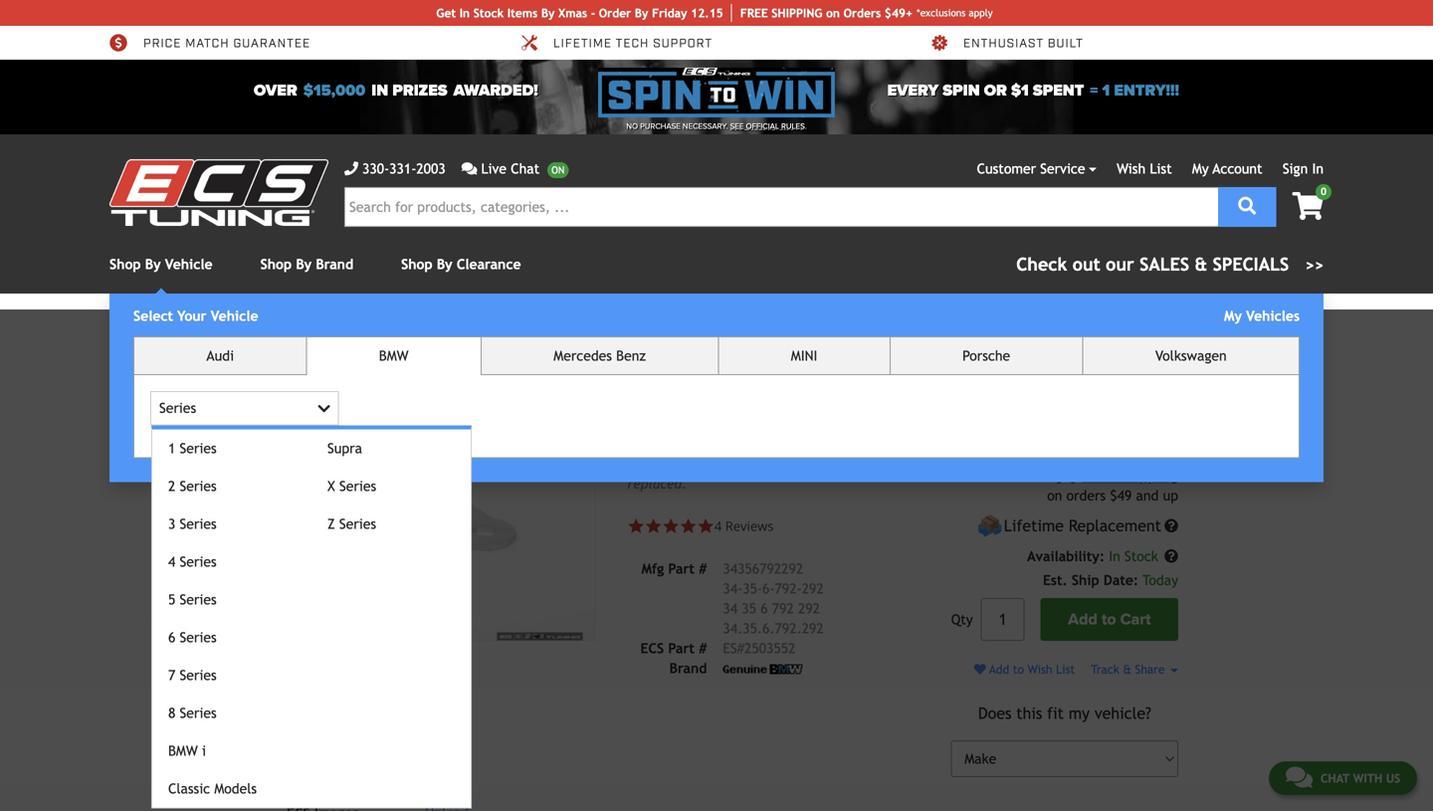 Task type: describe. For each thing, give the bounding box(es) containing it.
by for shop by brand
[[296, 256, 312, 272]]

es#2503552 - 34356792292 - rear brake pad wear sensor - should be replaced each time brake pads are replaced. - genuine bmw - bmw image
[[255, 385, 596, 641]]

necessary.
[[683, 121, 728, 131]]

star image
[[697, 517, 714, 535]]

34356792292 34-35-6-792-292 34 35 6 792 292 34.35.6.792.292 ecs part #
[[640, 561, 824, 656]]

support
[[653, 36, 713, 52]]

ping
[[796, 6, 823, 20]]

today
[[1143, 572, 1178, 588]]

service
[[1040, 161, 1085, 177]]

292
[[802, 581, 824, 596]]

entry!!!
[[1114, 81, 1179, 100]]

0 vertical spatial wish
[[1117, 161, 1146, 177]]

price
[[143, 36, 181, 52]]

34.35.6.792.292
[[723, 620, 824, 636]]

by right order
[[635, 6, 648, 20]]

$49
[[1110, 488, 1132, 504]]

1 part from the top
[[668, 561, 695, 577]]

purchase
[[640, 121, 681, 131]]

2 series
[[168, 478, 217, 494]]

classic
[[168, 781, 210, 797]]

replaced
[[693, 456, 747, 472]]

mfg part #
[[641, 561, 707, 577]]

enthusiast built
[[963, 36, 1084, 52]]

genuine bmw link
[[344, 324, 427, 338]]

match
[[185, 36, 229, 52]]

xmas
[[558, 6, 587, 20]]

mercedes
[[554, 348, 612, 364]]

5 series
[[168, 592, 217, 608]]

6 series
[[168, 629, 217, 645]]

5
[[168, 592, 175, 608]]

wish list link
[[1117, 161, 1172, 177]]

select your vehicle
[[133, 308, 258, 324]]

vehicle
[[1129, 330, 1175, 346]]

shop by vehicle
[[109, 256, 213, 272]]

3 star image from the left
[[662, 517, 680, 535]]

lifetime tech support
[[553, 36, 713, 52]]

by for shop by clearance
[[437, 256, 452, 272]]

price match guarantee
[[143, 36, 311, 52]]

rules
[[781, 121, 805, 131]]

shop by vehicle link
[[109, 256, 213, 272]]

shop for shop by brand
[[260, 256, 292, 272]]

es#
[[723, 640, 744, 656]]

series for 7 series
[[180, 667, 217, 683]]

*exclusions apply link
[[917, 5, 993, 20]]

question circle image
[[1164, 550, 1178, 563]]

live chat link
[[461, 158, 569, 179]]

brand for shop by brand
[[316, 256, 353, 272]]

4 for 4 series
[[168, 554, 175, 570]]

replaced.
[[627, 476, 687, 491]]

35-
[[743, 581, 762, 596]]

ship
[[1072, 572, 1099, 588]]

tab list containing audi
[[133, 336, 1300, 809]]

my vehicles link
[[1224, 308, 1300, 324]]

series for 8 series
[[180, 705, 217, 721]]

phone image
[[344, 162, 358, 176]]

are
[[890, 456, 911, 472]]

customer service
[[977, 161, 1085, 177]]

see official rules link
[[730, 120, 805, 132]]

genuine
[[344, 324, 388, 338]]

2003
[[416, 161, 446, 177]]

sales & specials link
[[1016, 251, 1324, 278]]

my account link
[[1192, 161, 1263, 177]]

stock for availability:
[[1125, 549, 1158, 564]]

1 horizontal spatial to
[[1070, 330, 1083, 346]]

live
[[481, 161, 507, 177]]

0 vertical spatial bmw
[[392, 324, 417, 338]]

should be replaced each time brake pads are replaced.
[[627, 456, 911, 491]]

series for 5 series
[[180, 592, 217, 608]]

series for 6 series
[[180, 629, 217, 645]]

3 series
[[168, 516, 217, 532]]

series for z series
[[339, 516, 376, 532]]

clearance
[[457, 256, 521, 272]]

my for my account
[[1192, 161, 1209, 177]]

.
[[805, 121, 807, 131]]

7
[[168, 667, 175, 683]]

chat with us
[[1321, 771, 1400, 785]]

my
[[1069, 704, 1090, 722]]

enthusiast
[[963, 36, 1044, 52]]

genuine bmw image
[[723, 664, 803, 674]]

qty
[[951, 612, 973, 628]]

shop for shop by clearance
[[401, 256, 433, 272]]

add to cart
[[1068, 610, 1151, 629]]

on inside the free shipping on orders $49 and up
[[1047, 488, 1062, 504]]

es# 2503552 brand
[[669, 640, 796, 676]]

i
[[202, 743, 206, 759]]

should
[[627, 456, 669, 472]]

stock for get
[[473, 6, 504, 20]]

sales & specials
[[1140, 254, 1289, 275]]

shop for shop by vehicle
[[109, 256, 141, 272]]

free
[[1082, 465, 1114, 483]]

in for get
[[459, 6, 470, 20]]

heart image
[[974, 663, 986, 675]]

by left xmas
[[541, 6, 555, 20]]

shop by brand
[[260, 256, 353, 272]]

x
[[327, 478, 335, 494]]

ecs tuning image
[[109, 159, 328, 226]]

free shipping on orders $49 and up
[[1047, 465, 1178, 504]]

in for availability:
[[1109, 549, 1120, 564]]

vehicle for shop by vehicle
[[165, 256, 213, 272]]

1 vertical spatial 1
[[168, 440, 175, 456]]

to for add to cart
[[1102, 610, 1116, 629]]

mfg
[[641, 561, 664, 577]]

4 for 4 reviews
[[714, 517, 722, 535]]

34-
[[723, 581, 743, 596]]

shop by clearance link
[[401, 256, 521, 272]]

select for select
[[1124, 331, 1159, 343]]

mini
[[791, 348, 817, 364]]

be
[[673, 456, 689, 472]]

0 horizontal spatial on
[[826, 6, 840, 20]]

fit
[[1047, 704, 1064, 722]]

ecs tuning 'spin to win' contest logo image
[[598, 68, 835, 117]]

z
[[327, 516, 335, 532]]

z series
[[327, 516, 376, 532]]

vehicle?
[[1095, 704, 1151, 722]]

$1
[[1011, 81, 1029, 100]]

sign in link
[[1283, 161, 1324, 177]]

est. ship date: today
[[1043, 572, 1178, 588]]

1 star image from the left
[[627, 517, 645, 535]]

to for add to wish list
[[1013, 662, 1024, 676]]

0
[[1321, 186, 1327, 197]]



Task type: vqa. For each thing, say whether or not it's contained in the screenshot.
See
yes



Task type: locate. For each thing, give the bounding box(es) containing it.
1 horizontal spatial brand
[[669, 660, 707, 676]]

items
[[507, 6, 538, 20]]

each
[[752, 456, 781, 472]]

bmw
[[392, 324, 417, 338], [379, 348, 409, 364], [168, 743, 198, 759]]

0 horizontal spatial select
[[133, 308, 173, 324]]

does
[[978, 704, 1012, 722]]

series right 3
[[180, 516, 217, 532]]

0 horizontal spatial in
[[459, 6, 470, 20]]

vehicle up your
[[165, 256, 213, 272]]

1 up '2'
[[168, 440, 175, 456]]

0 vertical spatial on
[[826, 6, 840, 20]]

1 horizontal spatial my
[[1224, 308, 1242, 324]]

chat left with
[[1321, 771, 1350, 785]]

1 horizontal spatial in
[[1109, 549, 1120, 564]]

bmw for bmw i
[[168, 743, 198, 759]]

2 shop from the left
[[260, 256, 292, 272]]

1 horizontal spatial on
[[1047, 488, 1062, 504]]

stock left items
[[473, 6, 504, 20]]

shopping cart image
[[1292, 192, 1324, 220]]

330-331-2003 link
[[344, 158, 446, 179]]

prizes
[[392, 81, 447, 100]]

1 horizontal spatial chat
[[1321, 771, 1350, 785]]

select
[[133, 308, 173, 324], [1124, 331, 1159, 343]]

lifetime for lifetime replacement
[[1004, 517, 1064, 535]]

part right ecs
[[668, 640, 695, 656]]

2503552
[[744, 640, 796, 656]]

0 horizontal spatial list
[[1056, 662, 1075, 676]]

series up 2 series
[[180, 440, 217, 456]]

series right 5
[[180, 592, 217, 608]]

series right 8
[[180, 705, 217, 721]]

6
[[168, 629, 175, 645]]

8
[[168, 705, 175, 721]]

0 vertical spatial part
[[668, 561, 695, 577]]

0 vertical spatial in
[[459, 6, 470, 20]]

classic models
[[168, 781, 257, 797]]

by up home page link
[[296, 256, 312, 272]]

330-331-2003
[[362, 161, 446, 177]]

enthusiast built link
[[930, 34, 1084, 52]]

0 vertical spatial 1
[[1102, 81, 1110, 100]]

1 vertical spatial bmw
[[379, 348, 409, 364]]

select link
[[1124, 329, 1159, 345]]

search image
[[1238, 197, 1256, 215]]

1 vertical spatial chat
[[1321, 771, 1350, 785]]

orders
[[844, 6, 881, 20]]

2 vertical spatial in
[[1109, 549, 1120, 564]]

0 vertical spatial vehicle
[[165, 256, 213, 272]]

0 vertical spatial brand
[[316, 256, 353, 272]]

series for x series
[[339, 478, 376, 494]]

brand up page
[[316, 256, 353, 272]]

vehicle for select your vehicle
[[211, 308, 258, 324]]

chat right live
[[511, 161, 540, 177]]

1 vertical spatial add
[[989, 662, 1009, 676]]

my left account
[[1192, 161, 1209, 177]]

wish list
[[1117, 161, 1172, 177]]

series right 7
[[180, 667, 217, 683]]

2 star image from the left
[[645, 517, 662, 535]]

bmw right genuine
[[392, 324, 417, 338]]

1 horizontal spatial add
[[1068, 610, 1098, 629]]

1 horizontal spatial list
[[1150, 161, 1172, 177]]

this product is lifetime replacement eligible image
[[977, 514, 1002, 539]]

0 horizontal spatial 4
[[168, 554, 175, 570]]

1 vertical spatial select
[[1124, 331, 1159, 343]]

to inside button
[[1102, 610, 1116, 629]]

792-
[[775, 581, 802, 596]]

by for shop by vehicle
[[145, 256, 161, 272]]

to left pick
[[1070, 330, 1083, 346]]

$49+
[[885, 6, 913, 20]]

vehicles
[[1246, 308, 1300, 324]]

2 horizontal spatial to
[[1102, 610, 1116, 629]]

0 vertical spatial add
[[1068, 610, 1098, 629]]

2 vertical spatial to
[[1013, 662, 1024, 676]]

2
[[168, 478, 175, 494]]

add down ship
[[1068, 610, 1098, 629]]

'select'
[[1020, 330, 1067, 346]]

in up est. ship date: today
[[1109, 549, 1120, 564]]

3
[[168, 516, 175, 532]]

orders
[[1066, 488, 1106, 504]]

series right '2'
[[180, 478, 217, 494]]

1 vertical spatial to
[[1102, 610, 1116, 629]]

0 vertical spatial list
[[1150, 161, 1172, 177]]

or
[[984, 81, 1007, 100]]

on
[[826, 6, 840, 20], [1047, 488, 1062, 504]]

1 vertical spatial part
[[668, 640, 695, 656]]

select for select your vehicle
[[133, 308, 173, 324]]

# left es#
[[699, 640, 707, 656]]

1 vertical spatial brand
[[669, 660, 707, 676]]

on right "ping" on the top right
[[826, 6, 840, 20]]

with
[[1353, 771, 1382, 785]]

up
[[1163, 488, 1178, 504]]

1 vertical spatial #
[[699, 640, 707, 656]]

in right sign
[[1312, 161, 1324, 177]]

4 left reviews
[[714, 517, 722, 535]]

0 horizontal spatial to
[[1013, 662, 1024, 676]]

spent
[[1033, 81, 1084, 100]]

ecs
[[640, 640, 664, 656]]

price match guarantee link
[[109, 34, 311, 52]]

please tap 'select' to pick a vehicle
[[950, 330, 1175, 346]]

free shipping image
[[1055, 469, 1078, 483]]

over $15,000 in prizes
[[254, 81, 447, 100]]

every spin or $1 spent = 1 entry!!!
[[887, 81, 1179, 100]]

1 horizontal spatial 1
[[1102, 81, 1110, 100]]

shipping
[[1118, 465, 1178, 483]]

stock
[[473, 6, 504, 20], [1125, 549, 1158, 564]]

2 # from the top
[[699, 640, 707, 656]]

friday
[[652, 6, 687, 20]]

1 vertical spatial lifetime
[[1004, 517, 1064, 535]]

0 vertical spatial to
[[1070, 330, 1083, 346]]

1 vertical spatial in
[[1312, 161, 1324, 177]]

0 vertical spatial 4
[[714, 517, 722, 535]]

customer
[[977, 161, 1036, 177]]

&
[[1195, 254, 1207, 275]]

in
[[459, 6, 470, 20], [1312, 161, 1324, 177], [1109, 549, 1120, 564]]

1 vertical spatial vehicle
[[211, 308, 258, 324]]

tech
[[616, 36, 649, 52]]

0 horizontal spatial lifetime
[[553, 36, 612, 52]]

add
[[1068, 610, 1098, 629], [989, 662, 1009, 676]]

2 horizontal spatial shop
[[401, 256, 433, 272]]

0 vertical spatial chat
[[511, 161, 540, 177]]

shop left clearance
[[401, 256, 433, 272]]

2 horizontal spatial in
[[1312, 161, 1324, 177]]

34356792292
[[723, 561, 803, 577]]

lifetime
[[553, 36, 612, 52], [1004, 517, 1064, 535]]

0 horizontal spatial chat
[[511, 161, 540, 177]]

brand inside the es# 2503552 brand
[[669, 660, 707, 676]]

1
[[1102, 81, 1110, 100], [168, 440, 175, 456]]

0 horizontal spatial brand
[[316, 256, 353, 272]]

wish up this
[[1028, 662, 1052, 676]]

0 horizontal spatial wish
[[1028, 662, 1052, 676]]

list up does this fit my vehicle?
[[1056, 662, 1075, 676]]

# down star icon
[[699, 561, 707, 577]]

shop
[[109, 256, 141, 272], [260, 256, 292, 272], [401, 256, 433, 272]]

time
[[785, 456, 814, 472]]

in for sign
[[1312, 161, 1324, 177]]

est.
[[1043, 572, 1068, 588]]

4 inside tab list
[[168, 554, 175, 570]]

0 horizontal spatial 1
[[168, 440, 175, 456]]

select right pick
[[1124, 331, 1159, 343]]

1 vertical spatial my
[[1224, 308, 1242, 324]]

12.15
[[691, 6, 723, 20]]

comments image
[[461, 162, 477, 176]]

to left cart
[[1102, 610, 1116, 629]]

shop up select your vehicle
[[109, 256, 141, 272]]

1 horizontal spatial wish
[[1117, 161, 1146, 177]]

1 horizontal spatial lifetime
[[1004, 517, 1064, 535]]

4 down 3
[[168, 554, 175, 570]]

series right 6
[[180, 629, 217, 645]]

brand down 34356792292 34-35-6-792-292 34 35 6 792 292 34.35.6.792.292 ecs part #
[[669, 660, 707, 676]]

date:
[[1104, 572, 1139, 588]]

series for 1 series
[[180, 440, 217, 456]]

part inside 34356792292 34-35-6-792-292 34 35 6 792 292 34.35.6.792.292 ecs part #
[[668, 640, 695, 656]]

1 horizontal spatial select
[[1124, 331, 1159, 343]]

stock left question circle image
[[1125, 549, 1158, 564]]

6-
[[762, 581, 775, 596]]

wish right service
[[1117, 161, 1146, 177]]

home page
[[272, 324, 331, 338]]

1 vertical spatial stock
[[1125, 549, 1158, 564]]

4
[[714, 517, 722, 535], [168, 554, 175, 570]]

1 shop from the left
[[109, 256, 141, 272]]

shop up home
[[260, 256, 292, 272]]

0 horizontal spatial stock
[[473, 6, 504, 20]]

series for 2 series
[[180, 478, 217, 494]]

es#2503552
[[431, 324, 500, 338]]

sign in
[[1283, 161, 1324, 177]]

0 vertical spatial my
[[1192, 161, 1209, 177]]

1 vertical spatial on
[[1047, 488, 1062, 504]]

customer service button
[[977, 158, 1097, 179]]

1 # from the top
[[699, 561, 707, 577]]

brand for es# 2503552 brand
[[669, 660, 707, 676]]

1 horizontal spatial stock
[[1125, 549, 1158, 564]]

part right mfg
[[668, 561, 695, 577]]

bmw left 'i'
[[168, 743, 198, 759]]

1 series
[[168, 440, 217, 456]]

list left "my account" 'link'
[[1150, 161, 1172, 177]]

official
[[746, 121, 779, 131]]

my for my vehicles
[[1224, 308, 1242, 324]]

get in stock items by xmas - order by friday 12.15
[[436, 6, 723, 20]]

1 vertical spatial 4
[[168, 554, 175, 570]]

cart
[[1120, 610, 1151, 629]]

series right x
[[339, 478, 376, 494]]

0 vertical spatial stock
[[473, 6, 504, 20]]

select left your
[[133, 308, 173, 324]]

volkswagen
[[1155, 348, 1227, 364]]

0 vertical spatial select
[[133, 308, 173, 324]]

1 horizontal spatial shop
[[260, 256, 292, 272]]

series up 5 series
[[180, 554, 217, 570]]

add for add to cart
[[1068, 610, 1098, 629]]

=
[[1090, 81, 1098, 100]]

lifetime right this product is lifetime replacement eligible "icon"
[[1004, 517, 1064, 535]]

tab list
[[133, 336, 1300, 809]]

4 reviews
[[714, 517, 774, 535]]

$15,000
[[303, 81, 365, 100]]

add to wish list link
[[974, 662, 1075, 676]]

to right heart image
[[1013, 662, 1024, 676]]

vehicle up audi
[[211, 308, 258, 324]]

genuine bmw
[[344, 324, 417, 338]]

by up select your vehicle
[[145, 256, 161, 272]]

star image
[[627, 517, 645, 535], [645, 517, 662, 535], [662, 517, 680, 535], [680, 517, 697, 535]]

in right get
[[459, 6, 470, 20]]

1 horizontal spatial 4
[[714, 517, 722, 535]]

3 shop from the left
[[401, 256, 433, 272]]

0 horizontal spatial shop
[[109, 256, 141, 272]]

0 horizontal spatial my
[[1192, 161, 1209, 177]]

series
[[159, 400, 196, 416], [180, 440, 217, 456], [180, 478, 217, 494], [339, 478, 376, 494], [180, 516, 217, 532], [339, 516, 376, 532], [180, 554, 217, 570], [180, 592, 217, 608], [180, 629, 217, 645], [180, 667, 217, 683], [180, 705, 217, 721]]

add right heart image
[[989, 662, 1009, 676]]

account
[[1213, 161, 1263, 177]]

chat with us link
[[1269, 761, 1417, 795]]

does this fit my vehicle?
[[978, 704, 1151, 722]]

0 vertical spatial #
[[699, 561, 707, 577]]

# inside 34356792292 34-35-6-792-292 34 35 6 792 292 34.35.6.792.292 ecs part #
[[699, 640, 707, 656]]

series for 3 series
[[180, 516, 217, 532]]

series right the z
[[339, 516, 376, 532]]

mercedes benz
[[554, 348, 646, 364]]

2 part from the top
[[668, 640, 695, 656]]

Search text field
[[344, 187, 1218, 227]]

331-
[[389, 161, 416, 177]]

0 horizontal spatial add
[[989, 662, 1009, 676]]

my left vehicles
[[1224, 308, 1242, 324]]

bmw for bmw
[[379, 348, 409, 364]]

lifetime down "get in stock items by xmas - order by friday 12.15"
[[553, 36, 612, 52]]

by left clearance
[[437, 256, 452, 272]]

series for 4 series
[[180, 554, 217, 570]]

no
[[626, 121, 638, 131]]

free ship ping on orders $49+ *exclusions apply
[[740, 6, 993, 20]]

add for add to wish list
[[989, 662, 1009, 676]]

1 vertical spatial wish
[[1028, 662, 1052, 676]]

1 vertical spatial list
[[1056, 662, 1075, 676]]

on down free shipping icon
[[1047, 488, 1062, 504]]

lifetime for lifetime tech support
[[553, 36, 612, 52]]

4 star image from the left
[[680, 517, 697, 535]]

series up 1 series
[[159, 400, 196, 416]]

None text field
[[981, 598, 1025, 641]]

page
[[306, 324, 331, 338]]

question circle image
[[1164, 519, 1178, 533]]

bmw down genuine bmw link
[[379, 348, 409, 364]]

0 vertical spatial lifetime
[[553, 36, 612, 52]]

1 right =
[[1102, 81, 1110, 100]]

this
[[1016, 704, 1042, 722]]

2 vertical spatial bmw
[[168, 743, 198, 759]]

pads
[[858, 456, 886, 472]]

add inside button
[[1068, 610, 1098, 629]]



